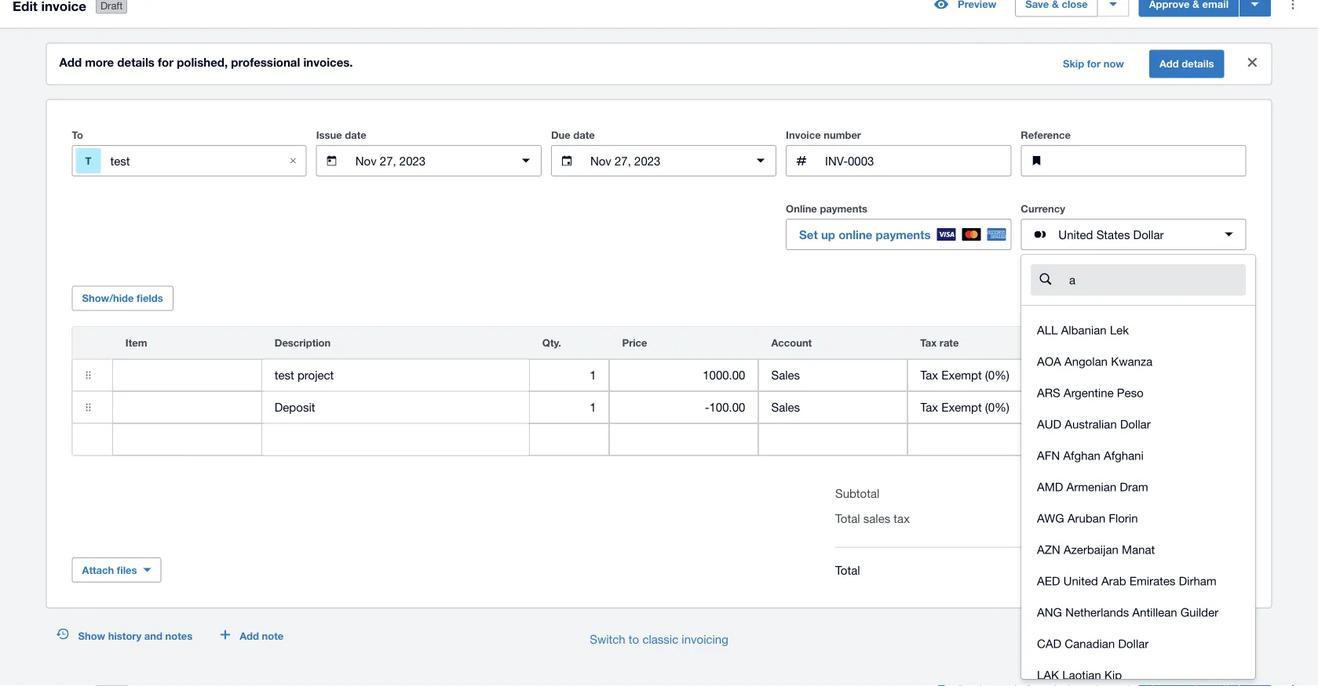 Task type: describe. For each thing, give the bounding box(es) containing it.
tax exclusive
[[1154, 293, 1215, 305]]

afn afghan afghani
[[1037, 449, 1144, 463]]

set
[[799, 228, 818, 242]]

invoice number
[[786, 129, 861, 141]]

total for total sales tax
[[835, 512, 860, 526]]

inventory item text field for test project text box
[[113, 361, 261, 391]]

payments inside popup button
[[876, 228, 931, 242]]

add details
[[1160, 58, 1214, 70]]

skip for now
[[1063, 58, 1124, 70]]

online payments
[[786, 203, 868, 215]]

none field account
[[759, 392, 907, 424]]

show/hide
[[82, 293, 134, 305]]

0 horizontal spatial details
[[117, 55, 155, 70]]

total sales tax
[[835, 512, 910, 526]]

skip for now button
[[1054, 52, 1134, 77]]

issue date
[[316, 129, 366, 141]]

description
[[275, 337, 331, 349]]

awg
[[1037, 512, 1064, 526]]

dollar for aud australian dollar
[[1120, 418, 1151, 432]]

Description text field
[[262, 425, 529, 455]]

drag and drop line image for the inventory item text box corresponding to deposit text field
[[73, 392, 104, 424]]

show
[[78, 631, 105, 643]]

t
[[85, 155, 91, 167]]

awg aruban florin
[[1037, 512, 1138, 526]]

Search all currencies text field
[[1068, 265, 1246, 295]]

emirates
[[1130, 575, 1176, 589]]

cad
[[1037, 638, 1062, 651]]

ang
[[1037, 606, 1062, 620]]

peso
[[1117, 386, 1144, 400]]

history
[[108, 631, 141, 643]]

date for due date
[[573, 129, 595, 141]]

switch to classic invoicing
[[590, 633, 728, 647]]

quantity field for description text field
[[530, 425, 609, 455]]

add for add details
[[1160, 58, 1179, 70]]

notes
[[165, 631, 192, 643]]

aud
[[1037, 418, 1062, 432]]

azn
[[1037, 543, 1060, 557]]

online
[[839, 228, 873, 242]]

date for issue date
[[345, 129, 366, 141]]

show history and notes button
[[47, 624, 202, 649]]

florin
[[1109, 512, 1138, 526]]

aud australian dollar
[[1037, 418, 1151, 432]]

canadian
[[1065, 638, 1115, 651]]

quantity field for deposit text field
[[530, 393, 609, 423]]

price
[[622, 337, 647, 349]]

subtotal
[[835, 487, 880, 501]]

show/hide fields button
[[72, 286, 173, 311]]

note
[[262, 631, 284, 643]]

argentine
[[1064, 386, 1114, 400]]

attach
[[82, 565, 114, 577]]

900.00
[[1196, 561, 1246, 580]]

online
[[786, 203, 817, 215]]

quantity field for test project text box
[[530, 361, 609, 391]]

add more details for polished, professional invoices. status
[[47, 44, 1271, 84]]

switch
[[590, 633, 626, 647]]

polished,
[[177, 55, 228, 70]]

states
[[1097, 228, 1130, 242]]

all albanian lek
[[1037, 324, 1129, 337]]

skip
[[1063, 58, 1084, 70]]

australian
[[1065, 418, 1117, 432]]

currency
[[1021, 203, 1065, 215]]

attach files button
[[72, 558, 161, 583]]

and
[[144, 631, 162, 643]]

dollar for united states dollar
[[1133, 228, 1164, 242]]

due
[[551, 129, 571, 141]]

Account text field
[[759, 361, 907, 391]]

ars argentine peso
[[1037, 386, 1144, 400]]

angolan
[[1065, 355, 1108, 369]]

add for add note
[[240, 631, 259, 643]]

0 horizontal spatial for
[[158, 55, 174, 70]]

add note
[[240, 631, 284, 643]]

number
[[824, 129, 861, 141]]

amount
[[1069, 337, 1108, 349]]

netherlands
[[1065, 606, 1129, 620]]

issue
[[316, 129, 342, 141]]

professional
[[231, 55, 300, 70]]

invoice
[[786, 129, 821, 141]]

tax rate
[[920, 337, 959, 349]]

aruban
[[1068, 512, 1106, 526]]

exclusive
[[1173, 293, 1215, 305]]

united states dollar button
[[1021, 219, 1246, 251]]

price field for account text field at the bottom right of page
[[610, 361, 758, 391]]

aed united arab emirates dirham
[[1037, 575, 1217, 589]]

kwanza
[[1111, 355, 1153, 369]]



Task type: locate. For each thing, give the bounding box(es) containing it.
dram
[[1120, 481, 1148, 494]]

1 vertical spatial tax rate text field
[[908, 393, 1056, 423]]

laotian
[[1062, 669, 1101, 683]]

2 price field from the top
[[610, 393, 758, 423]]

tax
[[1154, 293, 1170, 305], [920, 337, 937, 349]]

2 quantity field from the top
[[530, 393, 609, 423]]

1 vertical spatial quantity field
[[530, 393, 609, 423]]

add inside add note button
[[240, 631, 259, 643]]

0 horizontal spatial tax
[[920, 337, 937, 349]]

2 drag and drop line image from the top
[[73, 392, 104, 424]]

drag and drop line image
[[73, 360, 104, 391], [73, 392, 104, 424]]

0 horizontal spatial payments
[[820, 203, 868, 215]]

0 vertical spatial tax
[[1154, 293, 1170, 305]]

invoice number element
[[786, 145, 1011, 177]]

tax left rate
[[920, 337, 937, 349]]

Description text field
[[262, 393, 529, 423]]

0 vertical spatial tax rate text field
[[908, 361, 1056, 391]]

for
[[158, 55, 174, 70], [1087, 58, 1101, 70]]

1 vertical spatial amount field
[[1057, 393, 1205, 423]]

0 vertical spatial price field
[[610, 361, 758, 391]]

united left states
[[1059, 228, 1093, 242]]

tax
[[894, 512, 910, 526]]

amount field for account text box
[[1057, 393, 1205, 423]]

Issue date text field
[[354, 146, 504, 176]]

invoice line item list element
[[72, 327, 1246, 457]]

ang netherlands antillean guilder
[[1037, 606, 1219, 620]]

0 horizontal spatial close image
[[278, 145, 309, 177]]

1 horizontal spatial close image
[[1237, 47, 1268, 78]]

more date options image
[[745, 145, 777, 177]]

now
[[1104, 58, 1124, 70]]

payments up online
[[820, 203, 868, 215]]

Reference text field
[[1059, 146, 1246, 176]]

2 date from the left
[[573, 129, 595, 141]]

tax inside the invoice line item list element
[[920, 337, 937, 349]]

add details button
[[1149, 50, 1224, 78]]

1 vertical spatial total
[[835, 564, 860, 577]]

azn azerbaijan manat
[[1037, 543, 1155, 557]]

tax left exclusive
[[1154, 293, 1170, 305]]

price field for account text box
[[610, 393, 758, 423]]

more invoice options image
[[1277, 0, 1309, 20]]

details inside button
[[1182, 58, 1214, 70]]

aoa angolan kwanza
[[1037, 355, 1153, 369]]

total for total
[[835, 564, 860, 577]]

add inside add details button
[[1160, 58, 1179, 70]]

tax exclusive button
[[1144, 286, 1246, 311]]

aoa
[[1037, 355, 1061, 369]]

guilder
[[1181, 606, 1219, 620]]

attach files
[[82, 565, 137, 577]]

files
[[117, 565, 137, 577]]

dollar for cad canadian dollar
[[1118, 638, 1149, 651]]

1 vertical spatial inventory item text field
[[113, 393, 261, 423]]

1 inventory item text field from the top
[[113, 361, 261, 391]]

1 vertical spatial drag and drop line image
[[73, 392, 104, 424]]

arab
[[1101, 575, 1126, 589]]

manat
[[1122, 543, 1155, 557]]

list box
[[1021, 306, 1255, 687]]

group
[[1021, 255, 1255, 687]]

for left polished,
[[158, 55, 174, 70]]

1 horizontal spatial date
[[573, 129, 595, 141]]

Description text field
[[262, 361, 529, 391]]

invoices.
[[303, 55, 353, 70]]

united inside field
[[1064, 575, 1098, 589]]

reference
[[1021, 129, 1071, 141]]

date right due
[[573, 129, 595, 141]]

0 horizontal spatial add
[[59, 55, 82, 70]]

dollar inside popup button
[[1133, 228, 1164, 242]]

amd
[[1037, 481, 1063, 494]]

2 vertical spatial quantity field
[[530, 425, 609, 455]]

afghan
[[1063, 449, 1101, 463]]

1 horizontal spatial add
[[240, 631, 259, 643]]

list box containing all
[[1021, 306, 1255, 687]]

antillean
[[1132, 606, 1177, 620]]

Due date text field
[[589, 146, 739, 176]]

Invoice number text field
[[824, 146, 1011, 176]]

more date options image
[[510, 145, 542, 177]]

Amount field
[[1057, 361, 1205, 391], [1057, 393, 1205, 423], [1057, 425, 1205, 455]]

2 vertical spatial price field
[[610, 425, 758, 455]]

total down total sales tax at right bottom
[[835, 564, 860, 577]]

group containing all
[[1021, 255, 1255, 687]]

0 vertical spatial amount field
[[1057, 361, 1205, 391]]

albanian
[[1061, 324, 1107, 337]]

1 horizontal spatial payments
[[876, 228, 931, 242]]

total down subtotal at bottom right
[[835, 512, 860, 526]]

more
[[85, 55, 114, 70]]

show/hide fields
[[82, 293, 163, 305]]

dollar down peso
[[1120, 418, 1151, 432]]

total
[[835, 512, 860, 526], [835, 564, 860, 577]]

cad canadian dollar
[[1037, 638, 1149, 651]]

1 amount field from the top
[[1057, 361, 1205, 391]]

2 inventory item text field from the top
[[113, 393, 261, 423]]

rate
[[940, 337, 959, 349]]

lak laotian kip
[[1037, 669, 1122, 683]]

Price field
[[610, 361, 758, 391], [610, 393, 758, 423], [610, 425, 758, 455]]

1 vertical spatial close image
[[278, 145, 309, 177]]

set up online payments
[[799, 228, 931, 242]]

lek
[[1110, 324, 1129, 337]]

qty.
[[542, 337, 561, 349]]

1 vertical spatial dollar
[[1120, 418, 1151, 432]]

1 vertical spatial united
[[1064, 575, 1098, 589]]

0 vertical spatial united
[[1059, 228, 1093, 242]]

inventory item text field for deposit text field
[[113, 393, 261, 423]]

tax for tax exclusive
[[1154, 293, 1170, 305]]

1 quantity field from the top
[[530, 361, 609, 391]]

amd armenian dram
[[1037, 481, 1148, 494]]

1 horizontal spatial tax
[[1154, 293, 1170, 305]]

3 price field from the top
[[610, 425, 758, 455]]

2 total from the top
[[835, 564, 860, 577]]

classic
[[643, 633, 678, 647]]

tax rate text field for amount field corresponding to account text box
[[908, 393, 1056, 423]]

add left more
[[59, 55, 82, 70]]

dollar right states
[[1133, 228, 1164, 242]]

all
[[1037, 324, 1058, 337]]

dollar down ang netherlands antillean guilder
[[1118, 638, 1149, 651]]

sales
[[863, 512, 890, 526]]

united right aed
[[1064, 575, 1098, 589]]

1 horizontal spatial details
[[1182, 58, 1214, 70]]

0 vertical spatial total
[[835, 512, 860, 526]]

group inside field
[[1021, 255, 1255, 687]]

2 amount field from the top
[[1057, 393, 1205, 423]]

date right issue
[[345, 129, 366, 141]]

date
[[345, 129, 366, 141], [573, 129, 595, 141]]

0 vertical spatial close image
[[1237, 47, 1268, 78]]

0 vertical spatial quantity field
[[530, 361, 609, 391]]

to
[[72, 129, 83, 141]]

kip
[[1105, 669, 1122, 683]]

1 date from the left
[[345, 129, 366, 141]]

lak
[[1037, 669, 1059, 683]]

1 price field from the top
[[610, 361, 758, 391]]

account
[[771, 337, 812, 349]]

payments right online
[[876, 228, 931, 242]]

1 total from the top
[[835, 512, 860, 526]]

2 horizontal spatial add
[[1160, 58, 1179, 70]]

invoicing
[[682, 633, 728, 647]]

amount field for account text field at the bottom right of page
[[1057, 361, 1205, 391]]

united states dollar
[[1059, 228, 1164, 242]]

Tax rate text field
[[908, 361, 1056, 391], [908, 393, 1056, 423]]

Account text field
[[759, 393, 907, 423]]

0 vertical spatial drag and drop line image
[[73, 360, 104, 391]]

add left note
[[240, 631, 259, 643]]

for left the 'now'
[[1087, 58, 1101, 70]]

for inside "button"
[[1087, 58, 1101, 70]]

3 amount field from the top
[[1057, 425, 1205, 455]]

1 vertical spatial payments
[[876, 228, 931, 242]]

2 vertical spatial amount field
[[1057, 425, 1205, 455]]

armenian
[[1067, 481, 1117, 494]]

ars
[[1037, 386, 1060, 400]]

set up online payments button
[[786, 219, 1011, 251]]

tax for tax rate
[[920, 337, 937, 349]]

1 vertical spatial tax
[[920, 337, 937, 349]]

add note button
[[211, 624, 293, 649]]

Quantity field
[[530, 361, 609, 391], [530, 393, 609, 423], [530, 425, 609, 455]]

azerbaijan
[[1064, 543, 1119, 557]]

0 horizontal spatial date
[[345, 129, 366, 141]]

afn
[[1037, 449, 1060, 463]]

up
[[821, 228, 835, 242]]

tax inside popup button
[[1154, 293, 1170, 305]]

due date
[[551, 129, 595, 141]]

fields
[[137, 293, 163, 305]]

none field the search all currencies
[[1021, 254, 1256, 687]]

dirham
[[1179, 575, 1217, 589]]

add for add more details for polished, professional invoices.
[[59, 55, 82, 70]]

0 vertical spatial payments
[[820, 203, 868, 215]]

none field containing all
[[1021, 254, 1256, 687]]

Inventory item text field
[[113, 361, 261, 391], [113, 393, 261, 423]]

close image
[[1237, 47, 1268, 78], [278, 145, 309, 177]]

to
[[629, 633, 639, 647]]

1 drag and drop line image from the top
[[73, 360, 104, 391]]

2 vertical spatial dollar
[[1118, 638, 1149, 651]]

1 vertical spatial price field
[[610, 393, 758, 423]]

1 tax rate text field from the top
[[908, 361, 1056, 391]]

1 horizontal spatial for
[[1087, 58, 1101, 70]]

2 tax rate text field from the top
[[908, 393, 1056, 423]]

0 vertical spatial inventory item text field
[[113, 361, 261, 391]]

3 quantity field from the top
[[530, 425, 609, 455]]

tax rate text field for account text field at the bottom right of page's amount field
[[908, 361, 1056, 391]]

dollar
[[1133, 228, 1164, 242], [1120, 418, 1151, 432], [1118, 638, 1149, 651]]

details
[[117, 55, 155, 70], [1182, 58, 1214, 70]]

0 vertical spatial dollar
[[1133, 228, 1164, 242]]

list box inside field
[[1021, 306, 1255, 687]]

close image inside add more details for polished, professional invoices. status
[[1237, 47, 1268, 78]]

switch to classic invoicing button
[[577, 624, 741, 656]]

afghani
[[1104, 449, 1144, 463]]

drag and drop line image for the inventory item text box related to test project text box
[[73, 360, 104, 391]]

add
[[59, 55, 82, 70], [1160, 58, 1179, 70], [240, 631, 259, 643]]

united inside popup button
[[1059, 228, 1093, 242]]

None field
[[1021, 254, 1256, 687], [113, 360, 261, 391], [759, 360, 907, 391], [908, 360, 1056, 391], [113, 392, 261, 424], [759, 392, 907, 424], [908, 392, 1056, 424], [113, 424, 261, 456], [113, 360, 261, 391], [908, 360, 1056, 391], [113, 392, 261, 424], [908, 392, 1056, 424], [113, 424, 261, 456]]

add right the 'now'
[[1160, 58, 1179, 70]]



Task type: vqa. For each thing, say whether or not it's contained in the screenshot.


